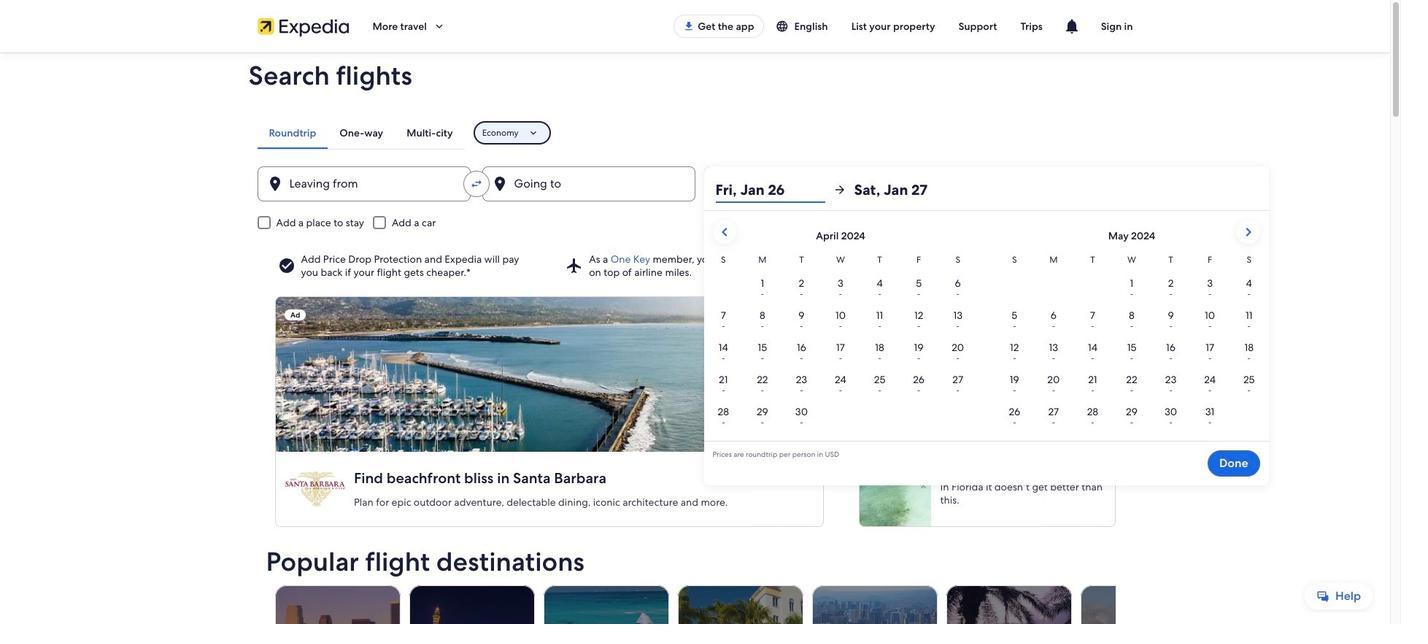 Task type: locate. For each thing, give the bounding box(es) containing it.
new york flights image
[[1081, 585, 1206, 624]]

popular flight destinations region
[[257, 547, 1206, 624]]

more travel image
[[433, 20, 446, 33]]

tab list
[[257, 117, 465, 149]]

miami flights image
[[678, 585, 803, 624]]

las vegas flights image
[[409, 585, 535, 624]]

cancun flights image
[[543, 585, 669, 624]]

main content
[[0, 53, 1390, 624]]

honolulu flights image
[[812, 585, 938, 624]]

previous month image
[[716, 223, 733, 241]]



Task type: describe. For each thing, give the bounding box(es) containing it.
download the app button image
[[683, 20, 695, 32]]

swap origin and destination values image
[[470, 177, 483, 191]]

small image
[[776, 20, 795, 33]]

los angeles flights image
[[275, 585, 400, 624]]

next month image
[[1240, 223, 1257, 241]]

orlando flights image
[[946, 585, 1072, 624]]

communication center icon image
[[1063, 18, 1081, 35]]

expedia logo image
[[257, 16, 349, 36]]



Task type: vqa. For each thing, say whether or not it's contained in the screenshot.
Las Vegas Flights Image
yes



